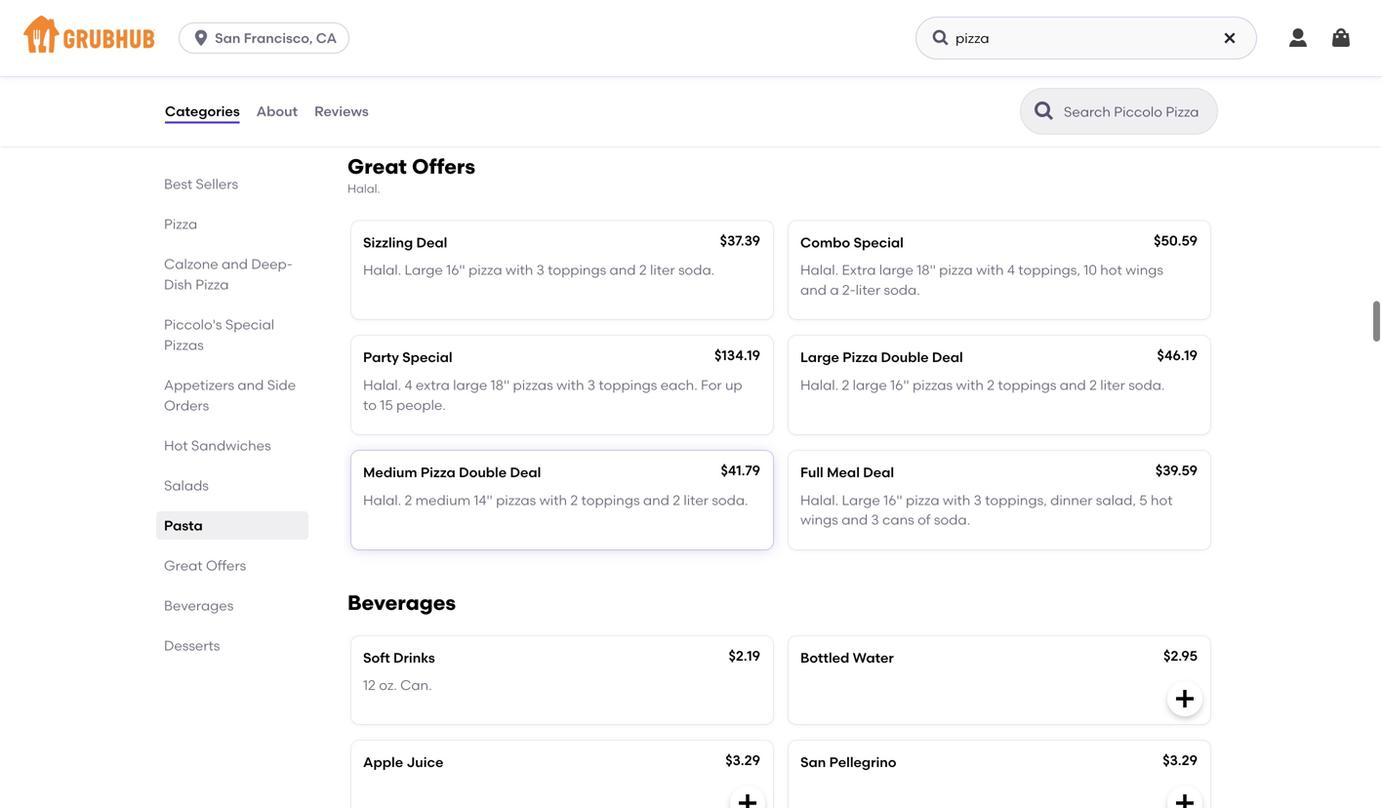 Task type: vqa. For each thing, say whether or not it's contained in the screenshot.
SPICY
no



Task type: locate. For each thing, give the bounding box(es) containing it.
0 vertical spatial a
[[447, 55, 456, 72]]

1 horizontal spatial beverages
[[348, 591, 456, 616]]

cream inside 'spaghetti in a cream sauce with chicken and mushrooms.'
[[459, 55, 502, 72]]

$2.19
[[729, 648, 761, 664]]

san left francisco,
[[215, 30, 241, 46]]

halal. inside great offers halal.
[[348, 181, 380, 196]]

0 horizontal spatial a
[[447, 55, 456, 72]]

double
[[881, 349, 929, 366], [459, 464, 507, 481]]

double up 14"
[[459, 464, 507, 481]]

ca
[[316, 30, 337, 46]]

a left '2-'
[[830, 282, 839, 298]]

large down sizzling deal
[[405, 262, 443, 278]]

0 horizontal spatial large
[[405, 262, 443, 278]]

san inside button
[[215, 30, 241, 46]]

liter
[[650, 262, 675, 278], [856, 282, 881, 298], [1101, 377, 1126, 393], [684, 492, 709, 509]]

cream right in on the top of the page
[[459, 55, 502, 72]]

halal. up sizzling
[[348, 181, 380, 196]]

1 vertical spatial 4
[[405, 377, 413, 393]]

large inside halal. extra large 18" pizza with 4 toppings, 10 hot wings and a 2-liter soda.
[[879, 262, 914, 278]]

0 horizontal spatial special
[[225, 316, 274, 333]]

1 vertical spatial 16"
[[890, 377, 910, 393]]

16" inside halal. large 16" pizza with 3 toppings, dinner salad, 5 hot wings and 3 cans of soda.
[[884, 492, 903, 509]]

with
[[549, 55, 577, 72], [506, 262, 533, 278], [976, 262, 1004, 278], [557, 377, 584, 393], [956, 377, 984, 393], [539, 492, 567, 509], [943, 492, 971, 509]]

4 left '10'
[[1007, 262, 1015, 278]]

1 vertical spatial toppings,
[[985, 492, 1047, 509]]

1 $3.29 from the left
[[726, 752, 761, 769]]

in
[[432, 55, 443, 72]]

1 vertical spatial large
[[801, 349, 840, 366]]

0 horizontal spatial san
[[215, 30, 241, 46]]

1 vertical spatial san
[[801, 754, 826, 771]]

0 horizontal spatial offers
[[206, 557, 246, 574]]

and inside 'spaghetti in a cream sauce with chicken and mushrooms.'
[[635, 55, 661, 72]]

0 vertical spatial great
[[348, 154, 407, 179]]

calzone and deep- dish pizza
[[164, 256, 293, 293]]

0 vertical spatial double
[[881, 349, 929, 366]]

pizza
[[164, 216, 197, 232], [196, 276, 229, 293], [843, 349, 878, 366], [421, 464, 456, 481]]

meal
[[827, 464, 860, 481]]

large inside halal. large 16" pizza with 3 toppings, dinner salad, 5 hot wings and 3 cans of soda.
[[842, 492, 880, 509]]

pizzas for halal. 2 large 16" pizzas with 2 toppings and 2 liter soda.
[[913, 377, 953, 393]]

deal right sizzling
[[416, 234, 448, 251]]

4
[[1007, 262, 1015, 278], [405, 377, 413, 393]]

2 horizontal spatial large
[[842, 492, 880, 509]]

18" right 'extra'
[[917, 262, 936, 278]]

4 inside halal. extra large 18" pizza with 4 toppings, 10 hot wings and a 2-liter soda.
[[1007, 262, 1015, 278]]

16" for sizzling deal
[[446, 262, 465, 278]]

large right extra
[[453, 377, 487, 393]]

halal. down medium
[[363, 492, 401, 509]]

main navigation navigation
[[0, 0, 1382, 76]]

0 vertical spatial offers
[[412, 154, 475, 179]]

offers inside great offers halal.
[[412, 154, 475, 179]]

large down large pizza double deal
[[853, 377, 887, 393]]

special down 'calzone and deep- dish pizza' tab
[[225, 316, 274, 333]]

and inside appetizers and side orders
[[238, 377, 264, 393]]

spaghetti in a cream sauce with chicken and mushrooms. button
[[351, 15, 773, 113]]

0 vertical spatial 4
[[1007, 262, 1015, 278]]

large
[[405, 262, 443, 278], [801, 349, 840, 366], [842, 492, 880, 509]]

1 horizontal spatial hot
[[1151, 492, 1173, 509]]

special up 'extra'
[[854, 234, 904, 251]]

wings down $50.59
[[1126, 262, 1164, 278]]

0 vertical spatial special
[[854, 234, 904, 251]]

1 horizontal spatial san
[[801, 754, 826, 771]]

offers up sizzling deal
[[412, 154, 475, 179]]

toppings
[[548, 262, 606, 278], [599, 377, 657, 393], [998, 377, 1057, 393], [581, 492, 640, 509]]

2 vertical spatial special
[[402, 349, 453, 366]]

hot sandwiches tab
[[164, 435, 301, 456]]

1 horizontal spatial wings
[[1126, 262, 1164, 278]]

4 up the people.
[[405, 377, 413, 393]]

1 vertical spatial 18"
[[491, 377, 510, 393]]

4 inside halal. 4 extra large 18" pizzas with 3 toppings each. for up to 15 people.
[[405, 377, 413, 393]]

pasta tab
[[164, 515, 301, 536]]

1 horizontal spatial 4
[[1007, 262, 1015, 278]]

toppings, left the dinner
[[985, 492, 1047, 509]]

halal. inside halal. 4 extra large 18" pizzas with 3 toppings each. for up to 15 people.
[[363, 377, 401, 393]]

1 horizontal spatial special
[[402, 349, 453, 366]]

reviews
[[314, 103, 369, 119]]

and inside halal. large 16" pizza with 3 toppings, dinner salad, 5 hot wings and 3 cans of soda.
[[842, 512, 868, 528]]

mushrooms.
[[363, 75, 444, 92]]

$3.29
[[726, 752, 761, 769], [1163, 752, 1198, 769]]

0 horizontal spatial cream
[[459, 55, 502, 72]]

appetizers and side orders
[[164, 377, 296, 414]]

san for san francisco, ca
[[215, 30, 241, 46]]

2 vertical spatial 16"
[[884, 492, 903, 509]]

and inside halal. extra large 18" pizza with 4 toppings, 10 hot wings and a 2-liter soda.
[[801, 282, 827, 298]]

svg image
[[931, 28, 951, 48], [1222, 30, 1238, 46], [736, 76, 760, 99], [1174, 687, 1197, 711], [736, 792, 760, 808], [1174, 792, 1197, 808]]

halal. down large pizza double deal
[[801, 377, 839, 393]]

water
[[853, 650, 894, 666]]

a inside 'spaghetti in a cream sauce with chicken and mushrooms.'
[[447, 55, 456, 72]]

pizza down '2-'
[[843, 349, 878, 366]]

soda.
[[678, 262, 715, 278], [884, 282, 920, 298], [1129, 377, 1165, 393], [712, 492, 748, 509], [934, 512, 971, 528]]

1 vertical spatial offers
[[206, 557, 246, 574]]

1 horizontal spatial $3.29
[[1163, 752, 1198, 769]]

appetizers and side orders tab
[[164, 375, 301, 416]]

halal. 2 medium 14" pizzas with 2 toppings and 2 liter soda.
[[363, 492, 748, 509]]

soda. right the of
[[934, 512, 971, 528]]

cream inside chicken, parsley, parmesan cheese and cream sauce.
[[1067, 55, 1111, 72]]

1 vertical spatial wings
[[801, 512, 838, 528]]

18"
[[917, 262, 936, 278], [491, 377, 510, 393]]

0 vertical spatial 16"
[[446, 262, 465, 278]]

appetizers
[[164, 377, 234, 393]]

2 cream from the left
[[1067, 55, 1111, 72]]

halal.
[[348, 181, 380, 196], [363, 262, 401, 278], [801, 262, 839, 278], [363, 377, 401, 393], [801, 377, 839, 393], [363, 492, 401, 509], [801, 492, 839, 509]]

cheese
[[987, 55, 1034, 72]]

2
[[639, 262, 647, 278], [842, 377, 850, 393], [987, 377, 995, 393], [1090, 377, 1097, 393], [405, 492, 412, 509], [571, 492, 578, 509], [673, 492, 681, 509]]

people.
[[396, 397, 446, 413]]

deal
[[416, 234, 448, 251], [932, 349, 963, 366], [510, 464, 541, 481], [863, 464, 894, 481]]

toppings, left '10'
[[1019, 262, 1081, 278]]

pizza inside halal. large 16" pizza with 3 toppings, dinner salad, 5 hot wings and 3 cans of soda.
[[906, 492, 940, 509]]

1 horizontal spatial offers
[[412, 154, 475, 179]]

combo
[[801, 234, 850, 251]]

1 vertical spatial a
[[830, 282, 839, 298]]

hot
[[1101, 262, 1123, 278], [1151, 492, 1173, 509]]

and
[[635, 55, 661, 72], [1038, 55, 1064, 72], [222, 256, 248, 272], [610, 262, 636, 278], [801, 282, 827, 298], [1060, 377, 1086, 393], [238, 377, 264, 393], [643, 492, 670, 509], [842, 512, 868, 528]]

halal. large 16" pizza with 3 toppings, dinner salad, 5 hot wings and 3 cans of soda.
[[801, 492, 1173, 528]]

1 vertical spatial hot
[[1151, 492, 1173, 509]]

large inside halal. 4 extra large 18" pizzas with 3 toppings each. for up to 15 people.
[[453, 377, 487, 393]]

beverages up soft drinks
[[348, 591, 456, 616]]

pizza inside calzone and deep- dish pizza
[[196, 276, 229, 293]]

0 horizontal spatial 4
[[405, 377, 413, 393]]

with inside halal. large 16" pizza with 3 toppings, dinner salad, 5 hot wings and 3 cans of soda.
[[943, 492, 971, 509]]

5
[[1140, 492, 1148, 509]]

1 vertical spatial double
[[459, 464, 507, 481]]

large for halal. large 16" pizza with 3 toppings and 2 liter soda.
[[879, 262, 914, 278]]

piccolo's special pizzas tab
[[164, 314, 301, 355]]

1 horizontal spatial great
[[348, 154, 407, 179]]

large right $134.19
[[801, 349, 840, 366]]

halal. for halal. 2 medium 14" pizzas with 2 toppings and 2 liter soda.
[[363, 492, 401, 509]]

0 horizontal spatial hot
[[1101, 262, 1123, 278]]

great down reviews button
[[348, 154, 407, 179]]

halal. down full
[[801, 492, 839, 509]]

deal up halal. 2 medium 14" pizzas with 2 toppings and 2 liter soda.
[[510, 464, 541, 481]]

soda. down $41.79
[[712, 492, 748, 509]]

salads tab
[[164, 475, 301, 496]]

cream up search piccolo pizza search field on the top
[[1067, 55, 1111, 72]]

san francisco, ca button
[[179, 22, 357, 54]]

1 horizontal spatial large
[[801, 349, 840, 366]]

wings down full
[[801, 512, 838, 528]]

double up the halal. 2 large 16" pizzas with 2 toppings and 2 liter soda.
[[881, 349, 929, 366]]

1 horizontal spatial a
[[830, 282, 839, 298]]

18" inside halal. extra large 18" pizza with 4 toppings, 10 hot wings and a 2-liter soda.
[[917, 262, 936, 278]]

0 vertical spatial wings
[[1126, 262, 1164, 278]]

beverages
[[348, 591, 456, 616], [164, 598, 234, 614]]

16" up cans
[[884, 492, 903, 509]]

special up extra
[[402, 349, 453, 366]]

0 horizontal spatial 18"
[[491, 377, 510, 393]]

deal right meal
[[863, 464, 894, 481]]

0 vertical spatial san
[[215, 30, 241, 46]]

great offers halal.
[[348, 154, 475, 196]]

offers down pasta tab
[[206, 557, 246, 574]]

0 horizontal spatial double
[[459, 464, 507, 481]]

soda. down $46.19
[[1129, 377, 1165, 393]]

great down pasta
[[164, 557, 203, 574]]

great for great offers halal.
[[348, 154, 407, 179]]

sellers
[[196, 176, 238, 192]]

16"
[[446, 262, 465, 278], [890, 377, 910, 393], [884, 492, 903, 509]]

hot right 5
[[1151, 492, 1173, 509]]

soft drinks
[[363, 650, 435, 666]]

can.
[[400, 677, 432, 694]]

halal. inside halal. extra large 18" pizza with 4 toppings, 10 hot wings and a 2-liter soda.
[[801, 262, 839, 278]]

1 vertical spatial special
[[225, 316, 274, 333]]

hot inside halal. large 16" pizza with 3 toppings, dinner salad, 5 hot wings and 3 cans of soda.
[[1151, 492, 1173, 509]]

0 horizontal spatial beverages
[[164, 598, 234, 614]]

apple juice
[[363, 754, 444, 771]]

0 vertical spatial hot
[[1101, 262, 1123, 278]]

large right 'extra'
[[879, 262, 914, 278]]

1 vertical spatial great
[[164, 557, 203, 574]]

bottled
[[801, 650, 850, 666]]

offers inside great offers tab
[[206, 557, 246, 574]]

3
[[537, 262, 545, 278], [588, 377, 596, 393], [974, 492, 982, 509], [871, 512, 879, 528]]

hot right '10'
[[1101, 262, 1123, 278]]

sandwiches
[[191, 437, 271, 454]]

0 vertical spatial large
[[405, 262, 443, 278]]

halal. down sizzling
[[363, 262, 401, 278]]

hot sandwiches
[[164, 437, 271, 454]]

16" down sizzling deal
[[446, 262, 465, 278]]

$37.39
[[720, 232, 761, 249]]

oz.
[[379, 677, 397, 694]]

soda. right '2-'
[[884, 282, 920, 298]]

0 horizontal spatial $3.29
[[726, 752, 761, 769]]

svg image
[[1287, 26, 1310, 50], [1330, 26, 1353, 50], [191, 28, 211, 48], [1174, 76, 1197, 99]]

halal. down combo
[[801, 262, 839, 278]]

3 inside halal. 4 extra large 18" pizzas with 3 toppings each. for up to 15 people.
[[588, 377, 596, 393]]

halal. for halal. extra large 18" pizza with 4 toppings, 10 hot wings and a 2-liter soda.
[[801, 262, 839, 278]]

0 horizontal spatial wings
[[801, 512, 838, 528]]

1 cream from the left
[[459, 55, 502, 72]]

pizza down calzone
[[196, 276, 229, 293]]

medium
[[363, 464, 417, 481]]

san left pellegrino
[[801, 754, 826, 771]]

1 horizontal spatial cream
[[1067, 55, 1111, 72]]

halal. inside halal. large 16" pizza with 3 toppings, dinner salad, 5 hot wings and 3 cans of soda.
[[801, 492, 839, 509]]

halal. for halal. large 16" pizza with 3 toppings, dinner salad, 5 hot wings and 3 cans of soda.
[[801, 492, 839, 509]]

a inside halal. extra large 18" pizza with 4 toppings, 10 hot wings and a 2-liter soda.
[[830, 282, 839, 298]]

16" down large pizza double deal
[[890, 377, 910, 393]]

extra
[[416, 377, 450, 393]]

great inside great offers halal.
[[348, 154, 407, 179]]

a right in on the top of the page
[[447, 55, 456, 72]]

0 vertical spatial 18"
[[917, 262, 936, 278]]

pizzas
[[513, 377, 553, 393], [913, 377, 953, 393], [496, 492, 536, 509]]

$50.59
[[1154, 232, 1198, 249]]

18" right extra
[[491, 377, 510, 393]]

15
[[380, 397, 393, 413]]

large for meal
[[842, 492, 880, 509]]

1 horizontal spatial 18"
[[917, 262, 936, 278]]

cream
[[459, 55, 502, 72], [1067, 55, 1111, 72]]

beverages down great offers
[[164, 598, 234, 614]]

offers
[[412, 154, 475, 179], [206, 557, 246, 574]]

large down full meal deal
[[842, 492, 880, 509]]

$3.29 for apple juice
[[726, 752, 761, 769]]

great for great offers
[[164, 557, 203, 574]]

great inside tab
[[164, 557, 203, 574]]

1 horizontal spatial double
[[881, 349, 929, 366]]

halal. up the 15
[[363, 377, 401, 393]]

$2.95
[[1164, 648, 1198, 664]]

0 vertical spatial toppings,
[[1019, 262, 1081, 278]]

Search for food, convenience, alcohol... search field
[[916, 17, 1257, 60]]

2 vertical spatial large
[[842, 492, 880, 509]]

2 $3.29 from the left
[[1163, 752, 1198, 769]]

chicken fettuccine
[[801, 28, 930, 44]]

2 horizontal spatial special
[[854, 234, 904, 251]]

0 horizontal spatial great
[[164, 557, 203, 574]]



Task type: describe. For each thing, give the bounding box(es) containing it.
chicken,
[[801, 55, 858, 72]]

best
[[164, 176, 193, 192]]

special inside "piccolo's special pizzas"
[[225, 316, 274, 333]]

to
[[363, 397, 377, 413]]

beverages tab
[[164, 596, 301, 616]]

offers for great offers halal.
[[412, 154, 475, 179]]

sizzling
[[363, 234, 413, 251]]

spaghetti in a cream sauce with chicken and mushrooms.
[[363, 55, 661, 92]]

pizza inside halal. extra large 18" pizza with 4 toppings, 10 hot wings and a 2-liter soda.
[[939, 262, 973, 278]]

soda. inside halal. extra large 18" pizza with 4 toppings, 10 hot wings and a 2-liter soda.
[[884, 282, 920, 298]]

great offers
[[164, 557, 246, 574]]

san for san pellegrino
[[801, 754, 826, 771]]

soft
[[363, 650, 390, 666]]

juice
[[407, 754, 444, 771]]

pizza up the 'medium'
[[421, 464, 456, 481]]

dish
[[164, 276, 192, 293]]

12
[[363, 677, 376, 694]]

san pellegrino
[[801, 754, 897, 771]]

toppings, inside halal. extra large 18" pizza with 4 toppings, 10 hot wings and a 2-liter soda.
[[1019, 262, 1081, 278]]

12 oz. can.
[[363, 677, 432, 694]]

categories button
[[164, 76, 241, 146]]

$46.19
[[1157, 347, 1198, 364]]

halal. 4 extra large 18" pizzas with 3 toppings each. for up to 15 people.
[[363, 377, 743, 413]]

reviews button
[[313, 76, 370, 146]]

desserts tab
[[164, 636, 301, 656]]

categories
[[165, 103, 240, 119]]

toppings inside halal. 4 extra large 18" pizzas with 3 toppings each. for up to 15 people.
[[599, 377, 657, 393]]

offers for great offers
[[206, 557, 246, 574]]

orders
[[164, 397, 209, 414]]

with inside 'spaghetti in a cream sauce with chicken and mushrooms.'
[[549, 55, 577, 72]]

about
[[256, 103, 298, 119]]

medium
[[416, 492, 471, 509]]

pellegrino
[[830, 754, 897, 771]]

parsley,
[[862, 55, 913, 72]]

wings inside halal. large 16" pizza with 3 toppings, dinner salad, 5 hot wings and 3 cans of soda.
[[801, 512, 838, 528]]

2-
[[842, 282, 856, 298]]

toppings, inside halal. large 16" pizza with 3 toppings, dinner salad, 5 hot wings and 3 cans of soda.
[[985, 492, 1047, 509]]

piccolo's
[[164, 316, 222, 333]]

about button
[[255, 76, 299, 146]]

soda. inside halal. large 16" pizza with 3 toppings, dinner salad, 5 hot wings and 3 cans of soda.
[[934, 512, 971, 528]]

special for combo special
[[854, 234, 904, 251]]

liter inside halal. extra large 18" pizza with 4 toppings, 10 hot wings and a 2-liter soda.
[[856, 282, 881, 298]]

with inside halal. extra large 18" pizza with 4 toppings, 10 hot wings and a 2-liter soda.
[[976, 262, 1004, 278]]

calzone and deep- dish pizza tab
[[164, 254, 301, 295]]

pizza down best
[[164, 216, 197, 232]]

deep-
[[251, 256, 293, 272]]

$39.59
[[1156, 462, 1198, 479]]

halal. large 16" pizza with 3 toppings and 2 liter soda.
[[363, 262, 715, 278]]

chicken
[[580, 55, 631, 72]]

dinner
[[1051, 492, 1093, 509]]

each.
[[661, 377, 698, 393]]

chicken, parsley, parmesan cheese and cream sauce.
[[801, 55, 1111, 92]]

piccolo's special pizzas
[[164, 316, 274, 353]]

14"
[[474, 492, 493, 509]]

drinks
[[393, 650, 435, 666]]

with inside halal. 4 extra large 18" pizzas with 3 toppings each. for up to 15 people.
[[557, 377, 584, 393]]

large for halal. 4 extra large 18" pizzas with 3 toppings each. for up to 15 people.
[[853, 377, 887, 393]]

for
[[701, 377, 722, 393]]

fettuccine
[[859, 28, 930, 44]]

halal. 2 large 16" pizzas with 2 toppings and 2 liter soda.
[[801, 377, 1165, 393]]

full meal deal
[[801, 464, 894, 481]]

10
[[1084, 262, 1097, 278]]

pizza tab
[[164, 214, 301, 234]]

double for 16"
[[881, 349, 929, 366]]

salads
[[164, 477, 209, 494]]

great offers tab
[[164, 556, 301, 576]]

$3.29 for san pellegrino
[[1163, 752, 1198, 769]]

double for 14"
[[459, 464, 507, 481]]

extra
[[842, 262, 876, 278]]

and inside chicken, parsley, parmesan cheese and cream sauce.
[[1038, 55, 1064, 72]]

parmesan
[[916, 55, 983, 72]]

halal. extra large 18" pizza with 4 toppings, 10 hot wings and a 2-liter soda.
[[801, 262, 1164, 298]]

search icon image
[[1033, 100, 1056, 123]]

sauce.
[[801, 75, 844, 92]]

pizza for sizzling deal
[[469, 262, 502, 278]]

$41.79
[[721, 462, 761, 479]]

full
[[801, 464, 824, 481]]

chicken
[[801, 28, 856, 44]]

calzone
[[164, 256, 218, 272]]

hot inside halal. extra large 18" pizza with 4 toppings, 10 hot wings and a 2-liter soda.
[[1101, 262, 1123, 278]]

hot
[[164, 437, 188, 454]]

beverages inside tab
[[164, 598, 234, 614]]

sauce
[[506, 55, 546, 72]]

of
[[918, 512, 931, 528]]

large pizza double deal
[[801, 349, 963, 366]]

desserts
[[164, 638, 220, 654]]

pizzas
[[164, 337, 204, 353]]

and inside calzone and deep- dish pizza
[[222, 256, 248, 272]]

pizza for full meal deal
[[906, 492, 940, 509]]

halal. for halal. 4 extra large 18" pizzas with 3 toppings each. for up to 15 people.
[[363, 377, 401, 393]]

medium pizza double deal
[[363, 464, 541, 481]]

halal. for halal. large 16" pizza with 3 toppings and 2 liter soda.
[[363, 262, 401, 278]]

bottled water
[[801, 650, 894, 666]]

Search Piccolo Pizza search field
[[1062, 103, 1212, 121]]

combo special
[[801, 234, 904, 251]]

spaghetti
[[363, 55, 428, 72]]

party special
[[363, 349, 453, 366]]

18" inside halal. 4 extra large 18" pizzas with 3 toppings each. for up to 15 people.
[[491, 377, 510, 393]]

pizzas inside halal. 4 extra large 18" pizzas with 3 toppings each. for up to 15 people.
[[513, 377, 553, 393]]

wings inside halal. extra large 18" pizza with 4 toppings, 10 hot wings and a 2-liter soda.
[[1126, 262, 1164, 278]]

best sellers
[[164, 176, 238, 192]]

deal up the halal. 2 large 16" pizzas with 2 toppings and 2 liter soda.
[[932, 349, 963, 366]]

pizzas for halal. 2 medium 14" pizzas with 2 toppings and 2 liter soda.
[[496, 492, 536, 509]]

large for deal
[[405, 262, 443, 278]]

svg image inside san francisco, ca button
[[191, 28, 211, 48]]

up
[[725, 377, 743, 393]]

16" for full meal deal
[[884, 492, 903, 509]]

$134.19
[[715, 347, 761, 364]]

san francisco, ca
[[215, 30, 337, 46]]

halal. for halal. 2 large 16" pizzas with 2 toppings and 2 liter soda.
[[801, 377, 839, 393]]

side
[[267, 377, 296, 393]]

cans
[[883, 512, 915, 528]]

soda. up $134.19
[[678, 262, 715, 278]]

sizzling deal
[[363, 234, 448, 251]]

best sellers tab
[[164, 174, 301, 194]]

special for party special
[[402, 349, 453, 366]]



